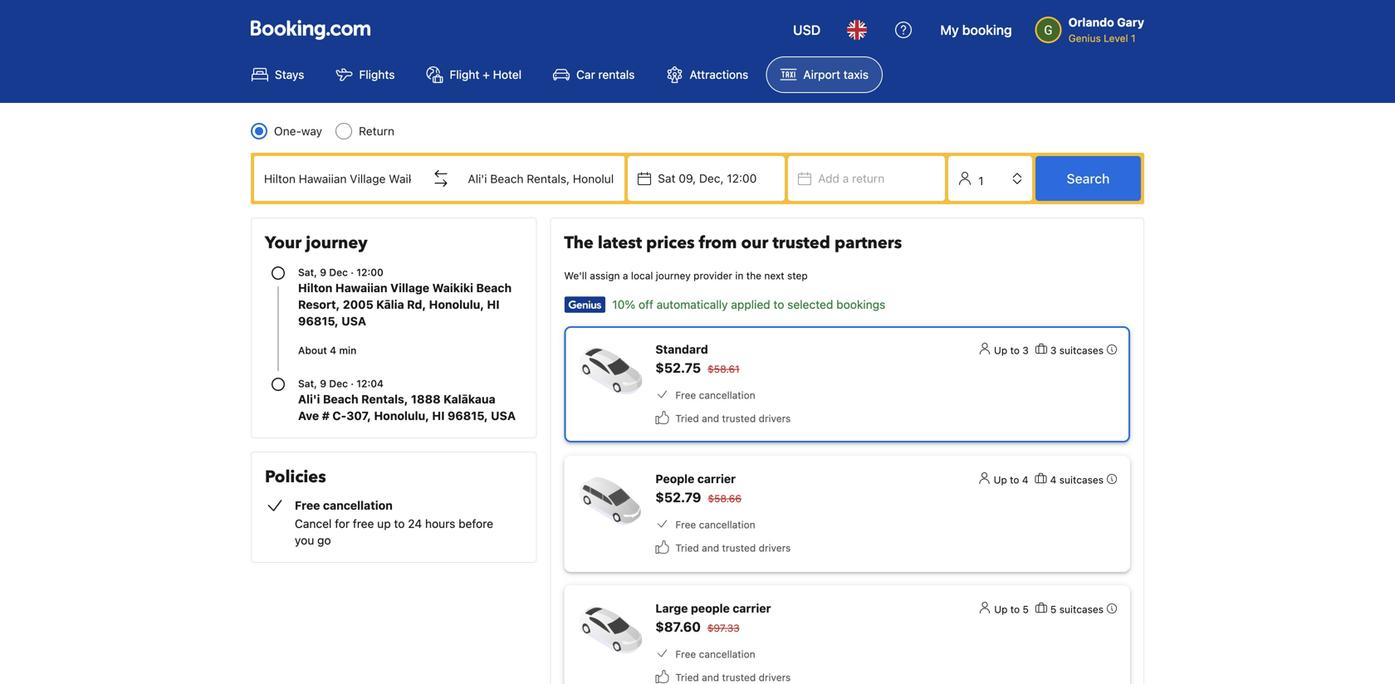 Task type: locate. For each thing, give the bounding box(es) containing it.
cancellation down $58.61
[[699, 390, 756, 401]]

96815, for village
[[298, 314, 339, 328]]

up for $58.66
[[994, 474, 1007, 486]]

1 vertical spatial honolulu,
[[374, 409, 429, 423]]

free down $52.75
[[676, 390, 696, 401]]

cancellation down $58.66
[[699, 519, 756, 531]]

sat, inside sat, 9 dec · 12:04 ali'i beach rentals, 1888 kalākaua ave # c-307, honolulu, hi 96815, usa
[[298, 378, 317, 390]]

orlando
[[1069, 15, 1114, 29]]

0 vertical spatial beach
[[476, 281, 512, 295]]

0 vertical spatial a
[[843, 172, 849, 185]]

circle empty image for hilton hawaiian village waikiki beach resort, 2005 kālia rd, honolulu, hi 96815, usa
[[272, 267, 285, 280]]

1 horizontal spatial 5
[[1051, 604, 1057, 615]]

2 vertical spatial and
[[702, 672, 719, 684]]

0 vertical spatial drivers
[[759, 413, 791, 424]]

Drop-off location text field
[[458, 159, 625, 199]]

tried and trusted drivers down $58.61
[[676, 413, 791, 424]]

dec for beach
[[329, 378, 348, 390]]

dec up hawaiian
[[329, 267, 348, 278]]

2 circle empty image from the top
[[272, 378, 285, 391]]

carrier inside large people carrier $87.60 $97.33
[[733, 602, 771, 615]]

suitcases right up to 5
[[1060, 604, 1104, 615]]

beach up c-
[[323, 392, 358, 406]]

tried and trusted drivers for $52.79
[[676, 542, 791, 554]]

trusted up step
[[773, 232, 831, 255]]

sat, up ali'i
[[298, 378, 317, 390]]

cancellation down $97.33
[[699, 649, 756, 660]]

to left 5 suitcases
[[1011, 604, 1020, 615]]

0 vertical spatial circle empty image
[[272, 267, 285, 280]]

1 horizontal spatial 12:00
[[727, 172, 757, 185]]

2 tried and trusted drivers from the top
[[676, 542, 791, 554]]

genius
[[1069, 32, 1101, 44]]

suitcases
[[1060, 345, 1104, 356], [1060, 474, 1104, 486], [1060, 604, 1104, 615]]

1 vertical spatial tried
[[676, 542, 699, 554]]

4 right up to 4
[[1050, 474, 1057, 486]]

3 and from the top
[[702, 672, 719, 684]]

tried down $52.75
[[676, 413, 699, 424]]

tried down $87.60
[[676, 672, 699, 684]]

honolulu, inside sat, 9 dec · 12:00 hilton hawaiian village waikiki beach resort, 2005 kālia rd, honolulu, hi 96815, usa
[[429, 298, 484, 311]]

0 horizontal spatial beach
[[323, 392, 358, 406]]

1 5 from the left
[[1023, 604, 1029, 615]]

carrier up $97.33
[[733, 602, 771, 615]]

to
[[774, 298, 784, 311], [1010, 345, 1020, 356], [1010, 474, 1020, 486], [394, 517, 405, 531], [1011, 604, 1020, 615]]

cancel
[[295, 517, 332, 531]]

2 sat, from the top
[[298, 378, 317, 390]]

one-way
[[274, 124, 322, 138]]

car rentals link
[[539, 56, 649, 93]]

0 vertical spatial tried
[[676, 413, 699, 424]]

0 horizontal spatial 4
[[330, 345, 336, 356]]

0 horizontal spatial 96815,
[[298, 314, 339, 328]]

0 vertical spatial hi
[[487, 298, 500, 311]]

free cancellation down $58.61
[[676, 390, 756, 401]]

1 horizontal spatial a
[[843, 172, 849, 185]]

sat, for hilton
[[298, 267, 317, 278]]

drivers for $52.79
[[759, 542, 791, 554]]

1 circle empty image from the top
[[272, 267, 285, 280]]

$87.60
[[656, 619, 701, 635]]

96815,
[[298, 314, 339, 328], [448, 409, 488, 423]]

9 inside sat, 9 dec · 12:00 hilton hawaiian village waikiki beach resort, 2005 kālia rd, honolulu, hi 96815, usa
[[320, 267, 326, 278]]

2 vertical spatial free cancellation
[[676, 649, 756, 660]]

2 drivers from the top
[[759, 542, 791, 554]]

1 horizontal spatial 96815,
[[448, 409, 488, 423]]

12:00 up hawaiian
[[357, 267, 384, 278]]

usa down the kalākaua
[[491, 409, 516, 423]]

sat, inside sat, 9 dec · 12:00 hilton hawaiian village waikiki beach resort, 2005 kālia rd, honolulu, hi 96815, usa
[[298, 267, 317, 278]]

2 vertical spatial drivers
[[759, 672, 791, 684]]

0 horizontal spatial 12:00
[[357, 267, 384, 278]]

1 tried from the top
[[676, 413, 699, 424]]

0 vertical spatial ·
[[351, 267, 354, 278]]

trusted for carrier
[[722, 672, 756, 684]]

airport
[[803, 68, 841, 81]]

+
[[483, 68, 490, 81]]

4 suitcases
[[1050, 474, 1104, 486]]

flights
[[359, 68, 395, 81]]

96815, inside sat, 9 dec · 12:04 ali'i beach rentals, 1888 kalākaua ave # c-307, honolulu, hi 96815, usa
[[448, 409, 488, 423]]

honolulu, down waikiki
[[429, 298, 484, 311]]

and for $52.75
[[702, 413, 719, 424]]

and
[[702, 413, 719, 424], [702, 542, 719, 554], [702, 672, 719, 684]]

my booking
[[940, 22, 1012, 38]]

journey
[[306, 232, 368, 255], [656, 270, 691, 282]]

0 horizontal spatial usa
[[342, 314, 366, 328]]

1 vertical spatial beach
[[323, 392, 358, 406]]

policies
[[265, 466, 326, 489]]

airport taxis
[[803, 68, 869, 81]]

0 vertical spatial dec
[[329, 267, 348, 278]]

our
[[741, 232, 769, 255]]

2 free cancellation from the top
[[676, 519, 756, 531]]

standard
[[656, 343, 708, 356]]

a left the local
[[623, 270, 628, 282]]

12:00 right 'dec,'
[[727, 172, 757, 185]]

sat,
[[298, 267, 317, 278], [298, 378, 317, 390]]

$52.75
[[656, 360, 701, 376]]

taxis
[[844, 68, 869, 81]]

9 inside sat, 9 dec · 12:04 ali'i beach rentals, 1888 kalākaua ave # c-307, honolulu, hi 96815, usa
[[320, 378, 326, 390]]

1 horizontal spatial usa
[[491, 409, 516, 423]]

cancellation up free
[[323, 499, 393, 512]]

9 up hilton
[[320, 267, 326, 278]]

4 left 4 suitcases
[[1022, 474, 1029, 486]]

2 suitcases from the top
[[1060, 474, 1104, 486]]

0 vertical spatial 12:00
[[727, 172, 757, 185]]

carrier inside people carrier $52.79 $58.66
[[698, 472, 736, 486]]

1 vertical spatial 12:00
[[357, 267, 384, 278]]

1 vertical spatial and
[[702, 542, 719, 554]]

3 left "3 suitcases"
[[1023, 345, 1029, 356]]

trusted down $58.61
[[722, 413, 756, 424]]

drivers
[[759, 413, 791, 424], [759, 542, 791, 554], [759, 672, 791, 684]]

journey up 12:00 timer
[[306, 232, 368, 255]]

in
[[735, 270, 744, 282]]

9 for hilton
[[320, 267, 326, 278]]

· inside sat, 9 dec · 12:00 hilton hawaiian village waikiki beach resort, 2005 kālia rd, honolulu, hi 96815, usa
[[351, 267, 354, 278]]

sat 09, dec, 12:00 button
[[628, 156, 785, 201]]

prices
[[646, 232, 695, 255]]

0 vertical spatial tried and trusted drivers
[[676, 413, 791, 424]]

hi for kalākaua
[[432, 409, 445, 423]]

cancellation for $52.79
[[699, 519, 756, 531]]

flight + hotel link
[[412, 56, 536, 93]]

1 and from the top
[[702, 413, 719, 424]]

trusted for $58.61
[[722, 413, 756, 424]]

1 tried and trusted drivers from the top
[[676, 413, 791, 424]]

usa inside sat, 9 dec · 12:00 hilton hawaiian village waikiki beach resort, 2005 kālia rd, honolulu, hi 96815, usa
[[342, 314, 366, 328]]

hi inside sat, 9 dec · 12:00 hilton hawaiian village waikiki beach resort, 2005 kālia rd, honolulu, hi 96815, usa
[[487, 298, 500, 311]]

sat, up hilton
[[298, 267, 317, 278]]

1 dec from the top
[[329, 267, 348, 278]]

1 vertical spatial free cancellation
[[676, 519, 756, 531]]

free down $87.60
[[676, 649, 696, 660]]

12:00 inside button
[[727, 172, 757, 185]]

and down $58.66
[[702, 542, 719, 554]]

honolulu, inside sat, 9 dec · 12:04 ali'i beach rentals, 1888 kalākaua ave # c-307, honolulu, hi 96815, usa
[[374, 409, 429, 423]]

1 vertical spatial carrier
[[733, 602, 771, 615]]

96815, down resort,
[[298, 314, 339, 328]]

2 5 from the left
[[1051, 604, 1057, 615]]

beach
[[476, 281, 512, 295], [323, 392, 358, 406]]

kalākaua
[[444, 392, 496, 406]]

· left 12:00 timer
[[351, 267, 354, 278]]

2 vertical spatial tried
[[676, 672, 699, 684]]

1 vertical spatial usa
[[491, 409, 516, 423]]

1 vertical spatial 9
[[320, 378, 326, 390]]

3 free cancellation from the top
[[676, 649, 756, 660]]

1 vertical spatial ·
[[351, 378, 354, 390]]

0 vertical spatial and
[[702, 413, 719, 424]]

0 vertical spatial honolulu,
[[429, 298, 484, 311]]

1 vertical spatial circle empty image
[[272, 378, 285, 391]]

3 right the up to 3 at the right of page
[[1051, 345, 1057, 356]]

people
[[691, 602, 730, 615]]

307,
[[347, 409, 371, 423]]

1 vertical spatial suitcases
[[1060, 474, 1104, 486]]

0 vertical spatial usa
[[342, 314, 366, 328]]

1 vertical spatial dec
[[329, 378, 348, 390]]

to left "3 suitcases"
[[1010, 345, 1020, 356]]

1 horizontal spatial journey
[[656, 270, 691, 282]]

$97.33
[[708, 623, 740, 634]]

up left "3 suitcases"
[[994, 345, 1008, 356]]

before
[[459, 517, 493, 531]]

about
[[298, 345, 327, 356]]

tried for $87.60
[[676, 672, 699, 684]]

usa down 2005
[[342, 314, 366, 328]]

1 suitcases from the top
[[1060, 345, 1104, 356]]

free
[[353, 517, 374, 531]]

free cancellation down $58.66
[[676, 519, 756, 531]]

a right add
[[843, 172, 849, 185]]

· inside sat, 9 dec · 12:04 ali'i beach rentals, 1888 kalākaua ave # c-307, honolulu, hi 96815, usa
[[351, 378, 354, 390]]

2 9 from the top
[[320, 378, 326, 390]]

dec inside sat, 9 dec · 12:00 hilton hawaiian village waikiki beach resort, 2005 kālia rd, honolulu, hi 96815, usa
[[329, 267, 348, 278]]

hi right rd,
[[487, 298, 500, 311]]

1 vertical spatial sat,
[[298, 378, 317, 390]]

96815, inside sat, 9 dec · 12:00 hilton hawaiian village waikiki beach resort, 2005 kālia rd, honolulu, hi 96815, usa
[[298, 314, 339, 328]]

2 dec from the top
[[329, 378, 348, 390]]

0 vertical spatial free cancellation
[[676, 390, 756, 401]]

free cancellation down $97.33
[[676, 649, 756, 660]]

Drop-off location field
[[458, 159, 625, 199]]

1 sat, from the top
[[298, 267, 317, 278]]

to for $52.79
[[1010, 474, 1020, 486]]

carrier
[[698, 472, 736, 486], [733, 602, 771, 615]]

beach right waikiki
[[476, 281, 512, 295]]

your
[[265, 232, 302, 255]]

09,
[[679, 172, 696, 185]]

and down $97.33
[[702, 672, 719, 684]]

rentals,
[[361, 392, 408, 406]]

3
[[1023, 345, 1029, 356], [1051, 345, 1057, 356]]

0 vertical spatial 9
[[320, 267, 326, 278]]

tried
[[676, 413, 699, 424], [676, 542, 699, 554], [676, 672, 699, 684]]

12:04
[[357, 378, 384, 390]]

circle empty image for ali'i beach rentals, 1888 kalākaua ave # c-307, honolulu, hi 96815, usa
[[272, 378, 285, 391]]

free down "$52.79"
[[676, 519, 696, 531]]

add a return button
[[788, 156, 945, 201]]

free for carrier
[[676, 649, 696, 660]]

2 tried from the top
[[676, 542, 699, 554]]

a
[[843, 172, 849, 185], [623, 270, 628, 282]]

to left 4 suitcases
[[1010, 474, 1020, 486]]

2 · from the top
[[351, 378, 354, 390]]

bookings
[[837, 298, 886, 311]]

carrier up $58.66
[[698, 472, 736, 486]]

up left 4 suitcases
[[994, 474, 1007, 486]]

0 horizontal spatial 3
[[1023, 345, 1029, 356]]

1 free cancellation from the top
[[676, 390, 756, 401]]

for
[[335, 517, 350, 531]]

you
[[295, 534, 314, 547]]

tried and trusted drivers down $58.66
[[676, 542, 791, 554]]

hilton
[[298, 281, 333, 295]]

1 vertical spatial up
[[994, 474, 1007, 486]]

free cancellation for $52.75
[[676, 390, 756, 401]]

usd button
[[783, 10, 831, 50]]

1 vertical spatial tried and trusted drivers
[[676, 542, 791, 554]]

2 vertical spatial tried and trusted drivers
[[676, 672, 791, 684]]

hi down 1888
[[432, 409, 445, 423]]

trusted for $52.79
[[722, 542, 756, 554]]

· left 12:04
[[351, 378, 354, 390]]

tried and trusted drivers down $97.33
[[676, 672, 791, 684]]

to right the up
[[394, 517, 405, 531]]

cancellation for $58.61
[[699, 390, 756, 401]]

gary
[[1117, 15, 1145, 29]]

4 left min
[[330, 345, 336, 356]]

1 vertical spatial journey
[[656, 270, 691, 282]]

sat, 9 dec · 12:04 ali'i beach rentals, 1888 kalākaua ave # c-307, honolulu, hi 96815, usa
[[298, 378, 516, 423]]

4
[[330, 345, 336, 356], [1022, 474, 1029, 486], [1050, 474, 1057, 486]]

24
[[408, 517, 422, 531]]

free cancellation for $87.60
[[676, 649, 756, 660]]

up left 5 suitcases
[[994, 604, 1008, 615]]

· for beach
[[351, 378, 354, 390]]

3 tried and trusted drivers from the top
[[676, 672, 791, 684]]

1 horizontal spatial 3
[[1051, 345, 1057, 356]]

0 vertical spatial 96815,
[[298, 314, 339, 328]]

honolulu, down rentals,
[[374, 409, 429, 423]]

suitcases right the up to 3 at the right of page
[[1060, 345, 1104, 356]]

1 · from the top
[[351, 267, 354, 278]]

0 vertical spatial suitcases
[[1060, 345, 1104, 356]]

usa
[[342, 314, 366, 328], [491, 409, 516, 423]]

0 horizontal spatial 5
[[1023, 604, 1029, 615]]

to inside 'free cancellation cancel for free up to 24 hours before you go'
[[394, 517, 405, 531]]

trusted down $97.33
[[722, 672, 756, 684]]

up
[[377, 517, 391, 531]]

96815, for rentals,
[[448, 409, 488, 423]]

0 vertical spatial carrier
[[698, 472, 736, 486]]

$58.61
[[708, 363, 740, 375]]

and down $58.61
[[702, 413, 719, 424]]

1 horizontal spatial hi
[[487, 298, 500, 311]]

up for $87.60
[[994, 604, 1008, 615]]

9 up ali'i
[[320, 378, 326, 390]]

1 vertical spatial hi
[[432, 409, 445, 423]]

free up cancel on the left bottom
[[295, 499, 320, 512]]

5 left 5 suitcases
[[1023, 604, 1029, 615]]

3 suitcases from the top
[[1060, 604, 1104, 615]]

0 vertical spatial sat,
[[298, 267, 317, 278]]

applied
[[731, 298, 771, 311]]

tried and trusted drivers
[[676, 413, 791, 424], [676, 542, 791, 554], [676, 672, 791, 684]]

10% off automatically applied to selected bookings
[[612, 298, 886, 311]]

circle empty image
[[272, 267, 285, 280], [272, 378, 285, 391]]

car
[[576, 68, 595, 81]]

trusted
[[773, 232, 831, 255], [722, 413, 756, 424], [722, 542, 756, 554], [722, 672, 756, 684]]

add
[[818, 172, 840, 185]]

Pick-up location text field
[[254, 159, 421, 199]]

tried down "$52.79"
[[676, 542, 699, 554]]

free inside 'free cancellation cancel for free up to 24 hours before you go'
[[295, 499, 320, 512]]

to for carrier
[[1011, 604, 1020, 615]]

trusted down $58.66
[[722, 542, 756, 554]]

usa for waikiki
[[342, 314, 366, 328]]

1 horizontal spatial 4
[[1022, 474, 1029, 486]]

0 horizontal spatial journey
[[306, 232, 368, 255]]

0 vertical spatial up
[[994, 345, 1008, 356]]

1 9 from the top
[[320, 267, 326, 278]]

2 vertical spatial up
[[994, 604, 1008, 615]]

1 vertical spatial a
[[623, 270, 628, 282]]

1 vertical spatial 96815,
[[448, 409, 488, 423]]

dec
[[329, 267, 348, 278], [329, 378, 348, 390]]

1 horizontal spatial beach
[[476, 281, 512, 295]]

1 drivers from the top
[[759, 413, 791, 424]]

hi inside sat, 9 dec · 12:04 ali'i beach rentals, 1888 kalākaua ave # c-307, honolulu, hi 96815, usa
[[432, 409, 445, 423]]

2 and from the top
[[702, 542, 719, 554]]

1 vertical spatial drivers
[[759, 542, 791, 554]]

3 tried from the top
[[676, 672, 699, 684]]

5 right up to 5
[[1051, 604, 1057, 615]]

the
[[746, 270, 762, 282]]

free cancellation
[[676, 390, 756, 401], [676, 519, 756, 531], [676, 649, 756, 660]]

dec inside sat, 9 dec · 12:04 ali'i beach rentals, 1888 kalākaua ave # c-307, honolulu, hi 96815, usa
[[329, 378, 348, 390]]

3 drivers from the top
[[759, 672, 791, 684]]

my
[[940, 22, 959, 38]]

tried and trusted drivers for $87.60
[[676, 672, 791, 684]]

flights link
[[322, 56, 409, 93]]

hi
[[487, 298, 500, 311], [432, 409, 445, 423]]

96815, down the kalākaua
[[448, 409, 488, 423]]

journey right the local
[[656, 270, 691, 282]]

dec left 12:04
[[329, 378, 348, 390]]

suitcases right up to 4
[[1060, 474, 1104, 486]]

2 vertical spatial suitcases
[[1060, 604, 1104, 615]]

cancellation
[[699, 390, 756, 401], [323, 499, 393, 512], [699, 519, 756, 531], [699, 649, 756, 660]]

Pick-up location field
[[254, 159, 421, 199]]

0 horizontal spatial hi
[[432, 409, 445, 423]]

usa inside sat, 9 dec · 12:04 ali'i beach rentals, 1888 kalākaua ave # c-307, honolulu, hi 96815, usa
[[491, 409, 516, 423]]

9 for ali'i
[[320, 378, 326, 390]]



Task type: describe. For each thing, give the bounding box(es) containing it.
drivers for $58.61
[[759, 413, 791, 424]]

free for $58.61
[[676, 390, 696, 401]]

latest
[[598, 232, 642, 255]]

0 horizontal spatial a
[[623, 270, 628, 282]]

your journey
[[265, 232, 368, 255]]

beach inside sat, 9 dec · 12:00 hilton hawaiian village waikiki beach resort, 2005 kālia rd, honolulu, hi 96815, usa
[[476, 281, 512, 295]]

return
[[359, 124, 395, 138]]

next
[[764, 270, 785, 282]]

people
[[656, 472, 695, 486]]

booking
[[962, 22, 1012, 38]]

12:00 timer
[[357, 267, 384, 278]]

attractions link
[[652, 56, 763, 93]]

standard $52.75 $58.61
[[656, 343, 740, 376]]

honolulu, for waikiki
[[429, 298, 484, 311]]

cancellation inside 'free cancellation cancel for free up to 24 hours before you go'
[[323, 499, 393, 512]]

dec for hawaiian
[[329, 267, 348, 278]]

kālia
[[376, 298, 404, 311]]

selected
[[788, 298, 833, 311]]

attractions
[[690, 68, 749, 81]]

$52.79
[[656, 490, 701, 505]]

tried and trusted drivers for $52.75
[[676, 413, 791, 424]]

hawaiian
[[335, 281, 388, 295]]

automatically
[[657, 298, 728, 311]]

and for $52.79
[[702, 542, 719, 554]]

free cancellation for $52.79
[[676, 519, 756, 531]]

flight
[[450, 68, 480, 81]]

village
[[390, 281, 430, 295]]

provider
[[694, 270, 733, 282]]

to for $58.61
[[1010, 345, 1020, 356]]

2 3 from the left
[[1051, 345, 1057, 356]]

min
[[339, 345, 357, 356]]

0 vertical spatial journey
[[306, 232, 368, 255]]

waikiki
[[432, 281, 473, 295]]

free for $52.79
[[676, 519, 696, 531]]

assign
[[590, 270, 620, 282]]

cancellation for carrier
[[699, 649, 756, 660]]

go
[[317, 534, 331, 547]]

$58.66
[[708, 493, 742, 505]]

tried for $52.79
[[676, 542, 699, 554]]

beach inside sat, 9 dec · 12:04 ali'i beach rentals, 1888 kalākaua ave # c-307, honolulu, hi 96815, usa
[[323, 392, 358, 406]]

step
[[787, 270, 808, 282]]

people carrier $52.79 $58.66
[[656, 472, 742, 505]]

12:04 timer
[[357, 378, 384, 390]]

1
[[1131, 32, 1136, 44]]

1 3 from the left
[[1023, 345, 1029, 356]]

rd,
[[407, 298, 426, 311]]

sat, for ali'i
[[298, 378, 317, 390]]

about 4 min
[[298, 345, 357, 356]]

suitcases for $87.60
[[1060, 604, 1104, 615]]

2 horizontal spatial 4
[[1050, 474, 1057, 486]]

ali'i
[[298, 392, 320, 406]]

tried for $52.75
[[676, 413, 699, 424]]

to right applied
[[774, 298, 784, 311]]

3 suitcases
[[1051, 345, 1104, 356]]

usd
[[793, 22, 821, 38]]

1888
[[411, 392, 441, 406]]

the latest prices from our trusted partners
[[564, 232, 902, 255]]

drivers for carrier
[[759, 672, 791, 684]]

booking.com image
[[251, 20, 370, 40]]

flight + hotel
[[450, 68, 522, 81]]

honolulu, for 1888
[[374, 409, 429, 423]]

we'll
[[564, 270, 587, 282]]

suitcases for $58.66
[[1060, 474, 1104, 486]]

dec,
[[699, 172, 724, 185]]

partners
[[835, 232, 902, 255]]

sat
[[658, 172, 676, 185]]

the
[[564, 232, 594, 255]]

ave
[[298, 409, 319, 423]]

· for hawaiian
[[351, 267, 354, 278]]

level
[[1104, 32, 1128, 44]]

rentals
[[598, 68, 635, 81]]

5 suitcases
[[1051, 604, 1104, 615]]

hi for beach
[[487, 298, 500, 311]]

car rentals
[[576, 68, 635, 81]]

one-
[[274, 124, 301, 138]]

resort,
[[298, 298, 340, 311]]

up to 3
[[994, 345, 1029, 356]]

up to 4
[[994, 474, 1029, 486]]

and for $87.60
[[702, 672, 719, 684]]

search
[[1067, 171, 1110, 186]]

we'll assign a local journey provider in the next step
[[564, 270, 808, 282]]

return
[[852, 172, 885, 185]]

from
[[699, 232, 737, 255]]

sat, 9 dec · 12:00 hilton hawaiian village waikiki beach resort, 2005 kālia rd, honolulu, hi 96815, usa
[[298, 267, 512, 328]]

a inside button
[[843, 172, 849, 185]]

10%
[[612, 298, 636, 311]]

2005
[[343, 298, 373, 311]]

usa for 1888
[[491, 409, 516, 423]]

your account menu orlando gary genius level 1 element
[[1035, 7, 1151, 46]]

add a return
[[818, 172, 885, 185]]

my booking link
[[930, 10, 1022, 50]]

search button
[[1036, 156, 1141, 201]]

hotel
[[493, 68, 522, 81]]

off
[[639, 298, 654, 311]]

hours
[[425, 517, 455, 531]]

c-
[[333, 409, 347, 423]]

12:00 inside sat, 9 dec · 12:00 hilton hawaiian village waikiki beach resort, 2005 kālia rd, honolulu, hi 96815, usa
[[357, 267, 384, 278]]

#
[[322, 409, 330, 423]]

way
[[301, 124, 322, 138]]



Task type: vqa. For each thing, say whether or not it's contained in the screenshot.
Large on the left of page
yes



